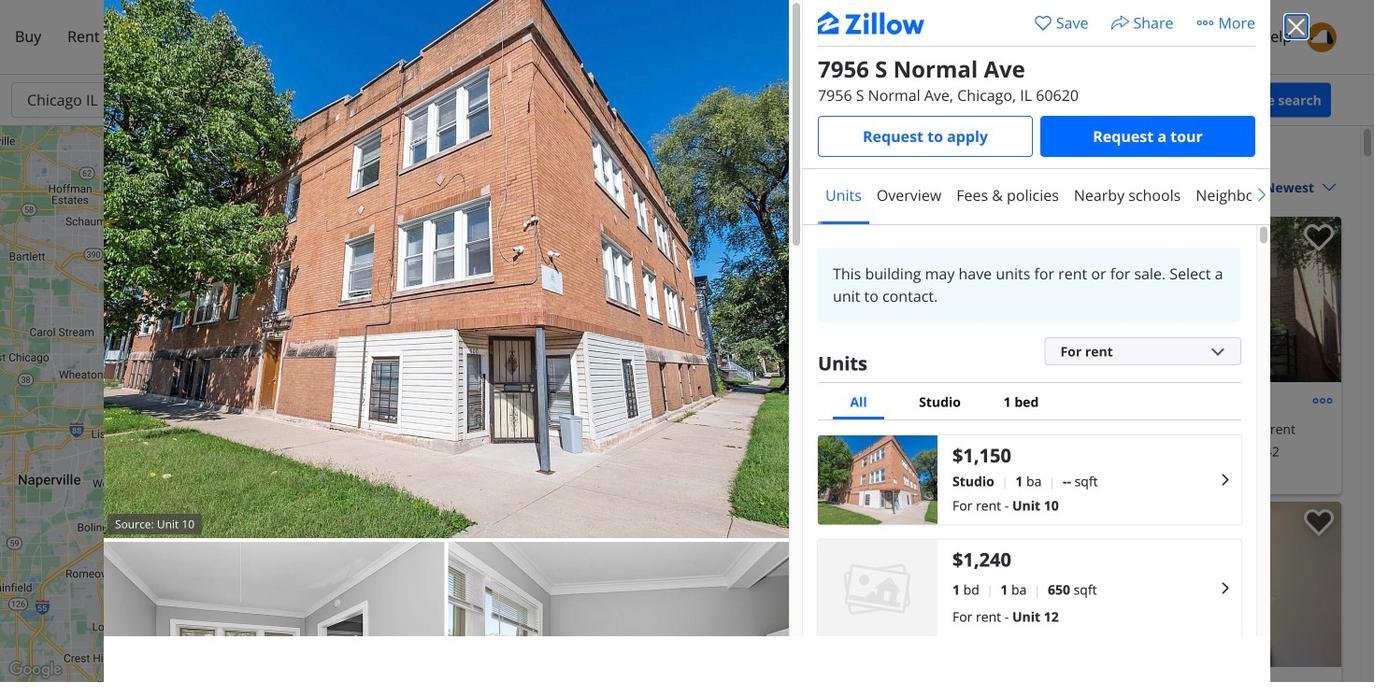 Task type: describe. For each thing, give the bounding box(es) containing it.
map region
[[0, 126, 673, 682]]

filters element
[[0, 75, 1374, 126]]

zillow logo image
[[612, 22, 762, 55]]

1509 w thomas st #3f, chicago, il 60642 image
[[1020, 217, 1341, 382]]

building photo 1 image
[[104, 0, 789, 538]]



Task type: vqa. For each thing, say whether or not it's contained in the screenshot.
"Building Photo 3"
yes



Task type: locate. For each thing, give the bounding box(es) containing it.
main content
[[673, 126, 1360, 682]]

building photo 3 image
[[448, 542, 789, 682]]

tab list
[[818, 382, 1241, 421]]

advertisement element
[[692, 502, 1013, 682]]

building photo 2 image
[[104, 542, 444, 682]]

tab panel
[[818, 436, 1241, 682]]

close image
[[1285, 16, 1308, 38]]

zillow building page image
[[818, 11, 928, 35]]

7956 s normal ave image
[[692, 217, 1013, 382]]

google image
[[5, 658, 66, 682]]

main navigation
[[0, 0, 1374, 75]]

1038 n hermitage ave, chicago, il 60622 image
[[1020, 502, 1341, 667]]



